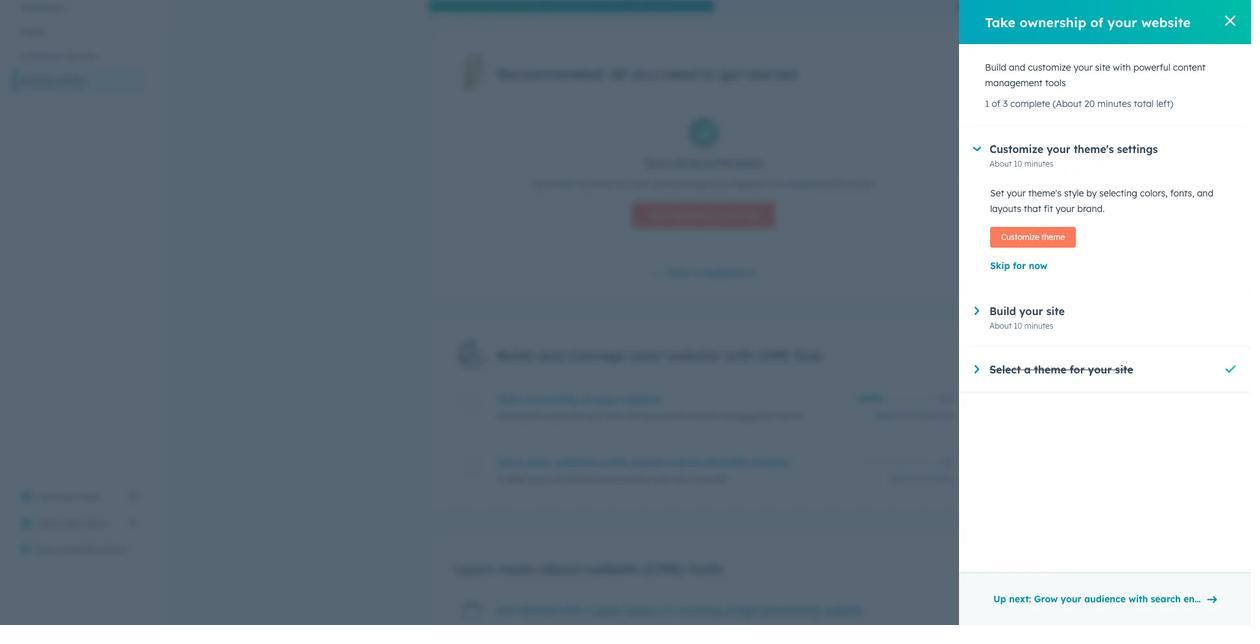 Task type: vqa. For each thing, say whether or not it's contained in the screenshot.
Chat conversation average first response time by rep Element
no



Task type: describe. For each thing, give the bounding box(es) containing it.
take ownership of your website
[[985, 14, 1191, 30]]

settings
[[1117, 143, 1158, 156]]

minutes inside build your site about 10 minutes
[[1024, 321, 1054, 331]]

with inside button
[[1129, 594, 1148, 605]]

customize inside build and customize your site with powerful content management tools
[[1028, 62, 1071, 73]]

take for take ownership of your website build and customize your site with powerful content management tools
[[497, 393, 521, 406]]

start
[[36, 544, 58, 555]]

tools.
[[852, 178, 874, 190]]

get started with a quick lesson on creating a high-performing website
[[497, 605, 863, 618]]

customize for your
[[990, 143, 1043, 156]]

caret image for build
[[975, 307, 979, 315]]

1 horizontal spatial started
[[746, 65, 797, 83]]

high-
[[734, 605, 761, 618]]

by
[[1086, 188, 1097, 199]]

continue
[[578, 178, 616, 190]]

1 of 3 complete (about 20 minutes total left)
[[985, 98, 1173, 110]]

about left 26
[[889, 473, 911, 483]]

a inside dialog
[[1024, 363, 1031, 376]]

job!
[[560, 178, 575, 190]]

set
[[688, 158, 701, 169]]

0 vertical spatial theme
[[1042, 232, 1065, 242]]

powerful inside build and customize your site with powerful content management tools
[[1133, 62, 1171, 73]]

fonts,
[[1170, 188, 1194, 199]]

site inside grow your audience with search engine-friendly content publish your site and attract visitors with your content
[[551, 473, 567, 485]]

customize for theme
[[1001, 232, 1039, 242]]

of for take ownership of your website
[[1090, 14, 1103, 30]]

all
[[674, 158, 685, 169]]

up next: grow your audience with search engine-friendly
[[993, 594, 1251, 605]]

creating
[[677, 605, 721, 618]]

attract
[[588, 473, 617, 485]]

learn more about website (cms) tools
[[454, 560, 723, 578]]

and inside take ownership of your website build and customize your site with powerful content management tools
[[521, 411, 537, 422]]

show completed (1)
[[666, 267, 756, 279]]

about 26 minutes
[[889, 473, 954, 483]]

get started with a quick lesson on creating a high-performing website link
[[497, 605, 863, 618]]

your inside build your site about 10 minutes
[[1019, 305, 1043, 318]]

start overview demo
[[36, 544, 126, 555]]

build and manage your website with cms hub
[[497, 347, 823, 365]]

ownership for take ownership of your website build and customize your site with powerful content management tools
[[524, 393, 578, 406]]

search inside up next: grow your audience with search engine-friendly button
[[1151, 594, 1181, 605]]

1 horizontal spatial a
[[724, 605, 731, 618]]

friendly inside grow your audience with search engine-friendly content publish your site and attract visitors with your content
[[707, 456, 748, 469]]

about inside build your site about 10 minutes
[[990, 321, 1012, 331]]

customer service
[[21, 51, 96, 62]]

link opens in a new window image
[[128, 490, 138, 505]]

show completed (1) button
[[652, 265, 756, 282]]

of for take ownership of your website build and customize your site with powerful content management tools
[[581, 393, 591, 406]]

customize your theme's settings about 10 minutes
[[990, 143, 1158, 169]]

close image
[[1225, 16, 1235, 26]]

(about
[[1053, 98, 1082, 110]]

you're all set on the basics
[[643, 158, 764, 169]]

all
[[609, 65, 627, 83]]

(cms) inside button
[[58, 75, 83, 87]]

now
[[1029, 260, 1048, 272]]

theme's for style
[[1028, 188, 1062, 199]]

engine- inside grow your audience with search engine-friendly content publish your site and attract visitors with your content
[[668, 456, 707, 469]]

recommended: all you need to get started
[[497, 65, 797, 83]]

next: website (cms) tools button
[[632, 202, 775, 228]]

next:
[[1009, 594, 1031, 605]]

customer
[[21, 51, 62, 62]]

select a theme for your site
[[990, 363, 1133, 376]]

tools inside button
[[738, 210, 759, 221]]

service
[[65, 51, 96, 62]]

website left tools.
[[788, 178, 821, 190]]

website inside dialog
[[1141, 14, 1191, 30]]

take ownership of your website build and customize your site with powerful content management tools
[[497, 393, 801, 422]]

(cms) left tools.
[[823, 178, 849, 190]]

customer service button
[[13, 44, 145, 69]]

caret image for customize
[[973, 147, 981, 151]]

1 vertical spatial for
[[1070, 363, 1085, 376]]

publish
[[497, 473, 527, 485]]

your website (cms) tools progress progress bar
[[428, 0, 714, 12]]

website inside take ownership of your website build and customize your site with powerful content management tools
[[622, 393, 661, 406]]

build for build and manage your website with cms hub
[[497, 347, 532, 365]]

brand.
[[1077, 203, 1105, 215]]

grow your audience with search engine-friendly content publish your site and attract visitors with your content
[[497, 456, 790, 485]]

style
[[1064, 188, 1084, 199]]

the
[[718, 158, 733, 169]]

skip for now
[[990, 260, 1048, 272]]

recommended:
[[497, 65, 605, 83]]

minutes down 0%
[[924, 473, 954, 483]]

lesson
[[626, 605, 658, 618]]

website up take ownership of your website button
[[666, 347, 720, 365]]

invite
[[36, 518, 61, 529]]

you
[[631, 65, 657, 83]]

caret image inside select a theme for your site dropdown button
[[975, 365, 979, 374]]

get
[[497, 605, 515, 618]]

(cms) inside button
[[710, 210, 736, 221]]

build for build your site about 10 minutes
[[990, 305, 1016, 318]]

performing
[[761, 605, 820, 618]]

left
[[942, 411, 954, 420]]

0 horizontal spatial manage
[[568, 347, 626, 365]]

10 inside build your site about 10 minutes
[[1014, 321, 1022, 331]]

grow inside up next: grow your audience with search engine-friendly button
[[1034, 594, 1058, 605]]

1
[[985, 98, 989, 110]]

plan
[[81, 492, 100, 504]]

20 inside take ownership of your website dialog
[[1084, 98, 1095, 110]]

great job! continue to build and manage your website with website (cms) tools.
[[533, 178, 874, 190]]

skip for now button
[[990, 258, 1220, 274]]

demo
[[101, 544, 126, 555]]

learn
[[454, 560, 494, 578]]

fit
[[1044, 203, 1053, 215]]

(1)
[[744, 267, 756, 279]]

select a theme for your site button
[[975, 363, 1133, 376]]

visitors
[[620, 473, 651, 485]]

website right the performing
[[823, 605, 863, 618]]

tools up creating
[[689, 560, 723, 578]]

search inside grow your audience with search engine-friendly content publish your site and attract visitors with your content
[[630, 456, 665, 469]]

minutes left total
[[1097, 98, 1131, 110]]

basics
[[736, 158, 764, 169]]

customize theme link
[[990, 227, 1076, 248]]

0 horizontal spatial a
[[584, 605, 591, 618]]

grow your audience with search engine-friendly content button
[[497, 456, 848, 469]]

need
[[662, 65, 696, 83]]

take for take ownership of your website
[[985, 14, 1016, 30]]

and inside the set your theme's style by selecting colors, fonts, and layouts that fit your brand.
[[1197, 188, 1213, 199]]



Task type: locate. For each thing, give the bounding box(es) containing it.
0 vertical spatial 20
[[1084, 98, 1095, 110]]

0 vertical spatial on
[[704, 158, 716, 169]]

sales button
[[13, 19, 145, 44]]

customize inside take ownership of your website build and customize your site with powerful content management tools
[[540, 411, 583, 422]]

minutes left left
[[910, 411, 939, 420]]

build for build and customize your site with powerful content management tools
[[985, 62, 1006, 73]]

1 vertical spatial customize
[[540, 411, 583, 422]]

your inside button
[[1061, 594, 1082, 605]]

0 vertical spatial powerful
[[1133, 62, 1171, 73]]

skip
[[990, 260, 1010, 272]]

0 vertical spatial search
[[630, 456, 665, 469]]

1 horizontal spatial engine-
[[1184, 594, 1218, 605]]

minutes
[[1097, 98, 1131, 110], [1024, 159, 1054, 169], [1024, 321, 1054, 331], [910, 411, 939, 420], [924, 473, 954, 483]]

powerful up total
[[1133, 62, 1171, 73]]

1 horizontal spatial customize
[[1028, 62, 1071, 73]]

website inside website (cms) button
[[21, 75, 55, 87]]

ownership for take ownership of your website
[[1020, 14, 1086, 30]]

1 horizontal spatial grow
[[1034, 594, 1058, 605]]

cms
[[759, 347, 790, 365]]

(cms)
[[58, 75, 83, 87], [823, 178, 849, 190], [710, 210, 736, 221], [643, 560, 684, 578]]

started
[[746, 65, 797, 83], [518, 605, 556, 618]]

1 horizontal spatial on
[[704, 158, 716, 169]]

0 horizontal spatial friendly
[[707, 456, 748, 469]]

0 vertical spatial manage
[[672, 178, 708, 190]]

about 20 minutes left
[[875, 411, 954, 420]]

0 horizontal spatial search
[[630, 456, 665, 469]]

1 horizontal spatial theme's
[[1074, 143, 1114, 156]]

hub
[[794, 347, 823, 365]]

website left close image
[[1141, 14, 1191, 30]]

1 vertical spatial website
[[673, 210, 708, 221]]

0 horizontal spatial of
[[581, 393, 591, 406]]

show
[[666, 267, 690, 279]]

10 up layouts
[[1014, 159, 1022, 169]]

website down 'build and manage your website with cms hub'
[[622, 393, 661, 406]]

1 vertical spatial take
[[497, 393, 521, 406]]

tools down basics
[[738, 210, 759, 221]]

that
[[1024, 203, 1041, 215]]

link opens in a new window image
[[128, 493, 138, 502]]

tools inside take ownership of your website build and customize your site with powerful content management tools
[[780, 411, 801, 422]]

up next: grow your audience with search engine-friendly button
[[985, 587, 1251, 613]]

website right next:
[[673, 210, 708, 221]]

0 horizontal spatial management
[[720, 411, 777, 422]]

build
[[630, 178, 651, 190]]

for inside button
[[1013, 260, 1026, 272]]

1 horizontal spatial manage
[[672, 178, 708, 190]]

10
[[1014, 159, 1022, 169], [1014, 321, 1022, 331]]

friendly inside button
[[1218, 594, 1251, 605]]

grow up publish
[[497, 456, 524, 469]]

marketing
[[21, 1, 64, 13]]

10 up 'select'
[[1014, 321, 1022, 331]]

1 vertical spatial management
[[720, 411, 777, 422]]

take ownership of your website dialog
[[959, 0, 1251, 626]]

total
[[1134, 98, 1154, 110]]

of inside take ownership of your website build and customize your site with powerful content management tools
[[581, 393, 591, 406]]

2 horizontal spatial a
[[1024, 363, 1031, 376]]

0 horizontal spatial engine-
[[668, 456, 707, 469]]

1 vertical spatial ownership
[[524, 393, 578, 406]]

site inside take ownership of your website build and customize your site with powerful content management tools
[[607, 411, 622, 422]]

a
[[1024, 363, 1031, 376], [584, 605, 591, 618], [724, 605, 731, 618]]

1 horizontal spatial to
[[700, 65, 715, 83]]

next: website (cms) tools
[[648, 210, 759, 221]]

theme down fit
[[1042, 232, 1065, 242]]

0 vertical spatial caret image
[[973, 147, 981, 151]]

0 horizontal spatial on
[[661, 605, 674, 618]]

invite your team
[[36, 518, 108, 529]]

1 horizontal spatial search
[[1151, 594, 1181, 605]]

view your plan
[[36, 492, 100, 504]]

theme's up fit
[[1028, 188, 1062, 199]]

customize theme
[[1001, 232, 1065, 242]]

website (cms)
[[21, 75, 83, 87]]

20 right (about
[[1084, 98, 1095, 110]]

0 horizontal spatial customize
[[540, 411, 583, 422]]

a left "quick"
[[584, 605, 591, 618]]

about
[[990, 159, 1012, 169], [990, 321, 1012, 331], [875, 411, 897, 420], [889, 473, 911, 483]]

tools inside build and customize your site with powerful content management tools
[[1045, 77, 1066, 89]]

1 vertical spatial to
[[619, 178, 628, 190]]

powerful down take ownership of your website button
[[645, 411, 682, 422]]

your inside button
[[64, 518, 83, 529]]

your inside customize your theme's settings about 10 minutes
[[1047, 143, 1071, 156]]

about inside customize your theme's settings about 10 minutes
[[990, 159, 1012, 169]]

take inside take ownership of your website build and customize your site with powerful content management tools
[[497, 393, 521, 406]]

0 horizontal spatial started
[[518, 605, 556, 618]]

set your theme's style by selecting colors, fonts, and layouts that fit your brand.
[[990, 188, 1213, 215]]

0 vertical spatial customize
[[990, 143, 1043, 156]]

set
[[990, 188, 1004, 199]]

(cms) up get started with a quick lesson on creating a high-performing website
[[643, 560, 684, 578]]

take
[[985, 14, 1016, 30], [497, 393, 521, 406]]

theme right 'select'
[[1034, 363, 1067, 376]]

with inside take ownership of your website build and customize your site with powerful content management tools
[[625, 411, 643, 422]]

and inside build and customize your site with powerful content management tools
[[1009, 62, 1025, 73]]

1 vertical spatial theme
[[1034, 363, 1067, 376]]

grow
[[497, 456, 524, 469], [1034, 594, 1058, 605]]

about down [object object] complete progress bar
[[875, 411, 897, 420]]

0 horizontal spatial audience
[[554, 456, 602, 469]]

0 vertical spatial audience
[[554, 456, 602, 469]]

build and customize your site with powerful content management tools
[[985, 62, 1206, 89]]

1 horizontal spatial website
[[673, 210, 708, 221]]

and
[[1009, 62, 1025, 73], [653, 178, 670, 190], [1197, 188, 1213, 199], [537, 347, 564, 365], [521, 411, 537, 422], [569, 473, 586, 485]]

on right lesson
[[661, 605, 674, 618]]

build
[[985, 62, 1006, 73], [990, 305, 1016, 318], [497, 347, 532, 365], [497, 411, 518, 422]]

33%
[[939, 394, 954, 403]]

your
[[1107, 14, 1137, 30], [1074, 62, 1093, 73], [1047, 143, 1071, 156], [711, 178, 730, 190], [1007, 188, 1026, 199], [1056, 203, 1075, 215], [1019, 305, 1043, 318], [630, 347, 662, 365], [1088, 363, 1112, 376], [595, 393, 618, 406], [585, 411, 604, 422], [527, 456, 551, 469], [530, 473, 549, 485], [674, 473, 693, 485], [59, 492, 79, 504], [64, 518, 83, 529], [1061, 594, 1082, 605]]

0 vertical spatial to
[[700, 65, 715, 83]]

layouts
[[990, 203, 1021, 215]]

1 vertical spatial manage
[[568, 347, 626, 365]]

1 vertical spatial started
[[518, 605, 556, 618]]

0 vertical spatial theme's
[[1074, 143, 1114, 156]]

more
[[499, 560, 535, 578]]

3
[[1003, 98, 1008, 110]]

2 vertical spatial caret image
[[975, 365, 979, 374]]

caret image
[[973, 147, 981, 151], [975, 307, 979, 315], [975, 365, 979, 374]]

1 horizontal spatial management
[[985, 77, 1043, 89]]

1 vertical spatial caret image
[[975, 307, 979, 315]]

theme's for settings
[[1074, 143, 1114, 156]]

0 horizontal spatial for
[[1013, 260, 1026, 272]]

ownership inside take ownership of your website build and customize your site with powerful content management tools
[[524, 393, 578, 406]]

1 horizontal spatial ownership
[[1020, 14, 1086, 30]]

take ownership of your website button
[[497, 393, 848, 406]]

content inside take ownership of your website build and customize your site with powerful content management tools
[[685, 411, 717, 422]]

1 vertical spatial 10
[[1014, 321, 1022, 331]]

left)
[[1156, 98, 1173, 110]]

1 horizontal spatial of
[[992, 98, 1000, 110]]

audience inside button
[[1084, 594, 1126, 605]]

engine- inside button
[[1184, 594, 1218, 605]]

content
[[1173, 62, 1206, 73], [685, 411, 717, 422], [751, 456, 790, 469], [695, 473, 728, 485]]

1 vertical spatial on
[[661, 605, 674, 618]]

manage
[[672, 178, 708, 190], [568, 347, 626, 365]]

1 horizontal spatial take
[[985, 14, 1016, 30]]

1 horizontal spatial 20
[[1084, 98, 1095, 110]]

10 inside customize your theme's settings about 10 minutes
[[1014, 159, 1022, 169]]

team
[[85, 518, 108, 529]]

sales
[[21, 26, 43, 38]]

tools
[[1045, 77, 1066, 89], [738, 210, 759, 221], [780, 411, 801, 422], [689, 560, 723, 578]]

1 horizontal spatial audience
[[1084, 594, 1126, 605]]

for
[[1013, 260, 1026, 272], [1070, 363, 1085, 376]]

website down basics
[[732, 178, 765, 190]]

(cms) down the great job! continue to build and manage your website with website (cms) tools.
[[710, 210, 736, 221]]

build inside build your site about 10 minutes
[[990, 305, 1016, 318]]

up
[[993, 594, 1006, 605]]

[object object] complete progress bar
[[856, 397, 882, 401]]

customize up skip for now
[[1001, 232, 1039, 242]]

0 horizontal spatial powerful
[[645, 411, 682, 422]]

friendly
[[707, 456, 748, 469], [1218, 594, 1251, 605]]

with inside build and customize your site with powerful content management tools
[[1113, 62, 1131, 73]]

marketing button
[[13, 0, 145, 19]]

website down customer
[[21, 75, 55, 87]]

grow inside grow your audience with search engine-friendly content publish your site and attract visitors with your content
[[497, 456, 524, 469]]

site inside build your site about 10 minutes
[[1046, 305, 1065, 318]]

and inside grow your audience with search engine-friendly content publish your site and attract visitors with your content
[[569, 473, 586, 485]]

site inside build and customize your site with powerful content management tools
[[1095, 62, 1110, 73]]

view
[[36, 492, 57, 504]]

1 vertical spatial powerful
[[645, 411, 682, 422]]

0 horizontal spatial website
[[21, 75, 55, 87]]

to left get
[[700, 65, 715, 83]]

view your plan link
[[13, 485, 145, 511]]

get
[[719, 65, 742, 83]]

a left the high-
[[724, 605, 731, 618]]

minutes inside customize your theme's settings about 10 minutes
[[1024, 159, 1054, 169]]

of
[[1090, 14, 1103, 30], [992, 98, 1000, 110], [581, 393, 591, 406]]

build inside build and customize your site with powerful content management tools
[[985, 62, 1006, 73]]

build inside take ownership of your website build and customize your site with powerful content management tools
[[497, 411, 518, 422]]

about up 'select'
[[990, 321, 1012, 331]]

ownership inside dialog
[[1020, 14, 1086, 30]]

grow right next:
[[1034, 594, 1058, 605]]

0 vertical spatial website
[[21, 75, 55, 87]]

0 horizontal spatial ownership
[[524, 393, 578, 406]]

to left build
[[619, 178, 628, 190]]

0 vertical spatial management
[[985, 77, 1043, 89]]

customize down 3
[[990, 143, 1043, 156]]

0 horizontal spatial theme's
[[1028, 188, 1062, 199]]

powerful inside take ownership of your website build and customize your site with powerful content management tools
[[645, 411, 682, 422]]

2 vertical spatial of
[[581, 393, 591, 406]]

theme's inside the set your theme's style by selecting colors, fonts, and layouts that fit your brand.
[[1028, 188, 1062, 199]]

0 vertical spatial 10
[[1014, 159, 1022, 169]]

on right set
[[704, 158, 716, 169]]

customize
[[1028, 62, 1071, 73], [540, 411, 583, 422]]

invite your team button
[[13, 511, 145, 537]]

theme's inside customize your theme's settings about 10 minutes
[[1074, 143, 1114, 156]]

customize inside customize your theme's settings about 10 minutes
[[990, 143, 1043, 156]]

website (cms) button
[[13, 69, 145, 93]]

0%
[[942, 457, 954, 466]]

with
[[1113, 62, 1131, 73], [768, 178, 786, 190], [724, 347, 754, 365], [625, 411, 643, 422], [605, 456, 627, 469], [653, 473, 671, 485], [1129, 594, 1148, 605], [559, 605, 581, 618]]

website inside next: website (cms) tools button
[[673, 210, 708, 221]]

2 10 from the top
[[1014, 321, 1022, 331]]

20
[[1084, 98, 1095, 110], [899, 411, 908, 420]]

26
[[914, 473, 922, 483]]

completed
[[693, 267, 741, 279]]

website up "quick"
[[585, 560, 639, 578]]

search
[[630, 456, 665, 469], [1151, 594, 1181, 605]]

minutes up select a theme for your site dropdown button
[[1024, 321, 1054, 331]]

quick
[[594, 605, 623, 618]]

0 horizontal spatial 20
[[899, 411, 908, 420]]

build your site about 10 minutes
[[990, 305, 1065, 331]]

0 vertical spatial grow
[[497, 456, 524, 469]]

on
[[704, 158, 716, 169], [661, 605, 674, 618]]

1 vertical spatial theme's
[[1028, 188, 1062, 199]]

content inside build and customize your site with powerful content management tools
[[1173, 62, 1206, 73]]

0 vertical spatial friendly
[[707, 456, 748, 469]]

0 vertical spatial started
[[746, 65, 797, 83]]

great
[[533, 178, 557, 190]]

1 vertical spatial audience
[[1084, 594, 1126, 605]]

about up set
[[990, 159, 1012, 169]]

20 left left
[[899, 411, 908, 420]]

site
[[1095, 62, 1110, 73], [1046, 305, 1065, 318], [1115, 363, 1133, 376], [607, 411, 622, 422], [551, 473, 567, 485]]

you're
[[643, 158, 671, 169]]

a right 'select'
[[1024, 363, 1031, 376]]

1 vertical spatial engine-
[[1184, 594, 1218, 605]]

audience inside grow your audience with search engine-friendly content publish your site and attract visitors with your content
[[554, 456, 602, 469]]

management inside take ownership of your website build and customize your site with powerful content management tools
[[720, 411, 777, 422]]

2 horizontal spatial of
[[1090, 14, 1103, 30]]

0 vertical spatial customize
[[1028, 62, 1071, 73]]

selecting
[[1099, 188, 1137, 199]]

theme's left settings
[[1074, 143, 1114, 156]]

minutes up that
[[1024, 159, 1054, 169]]

0 vertical spatial ownership
[[1020, 14, 1086, 30]]

audience
[[554, 456, 602, 469], [1084, 594, 1126, 605]]

1 vertical spatial grow
[[1034, 594, 1058, 605]]

1 vertical spatial 20
[[899, 411, 908, 420]]

tools up (about
[[1045, 77, 1066, 89]]

0 vertical spatial take
[[985, 14, 1016, 30]]

management inside build and customize your site with powerful content management tools
[[985, 77, 1043, 89]]

0 vertical spatial for
[[1013, 260, 1026, 272]]

next:
[[648, 210, 671, 221]]

1 vertical spatial search
[[1151, 594, 1181, 605]]

1 vertical spatial friendly
[[1218, 594, 1251, 605]]

1 vertical spatial customize
[[1001, 232, 1039, 242]]

0 horizontal spatial to
[[619, 178, 628, 190]]

1 horizontal spatial friendly
[[1218, 594, 1251, 605]]

management
[[985, 77, 1043, 89], [720, 411, 777, 422]]

overview
[[60, 544, 99, 555]]

1 10 from the top
[[1014, 159, 1022, 169]]

0 vertical spatial of
[[1090, 14, 1103, 30]]

0 horizontal spatial take
[[497, 393, 521, 406]]

1 vertical spatial of
[[992, 98, 1000, 110]]

(cms) down customer service button
[[58, 75, 83, 87]]

1 horizontal spatial for
[[1070, 363, 1085, 376]]

theme
[[1042, 232, 1065, 242], [1034, 363, 1067, 376]]

0 horizontal spatial grow
[[497, 456, 524, 469]]

1 horizontal spatial powerful
[[1133, 62, 1171, 73]]

your inside build and customize your site with powerful content management tools
[[1074, 62, 1093, 73]]

tools down cms
[[780, 411, 801, 422]]

take inside dialog
[[985, 14, 1016, 30]]

0 vertical spatial engine-
[[668, 456, 707, 469]]



